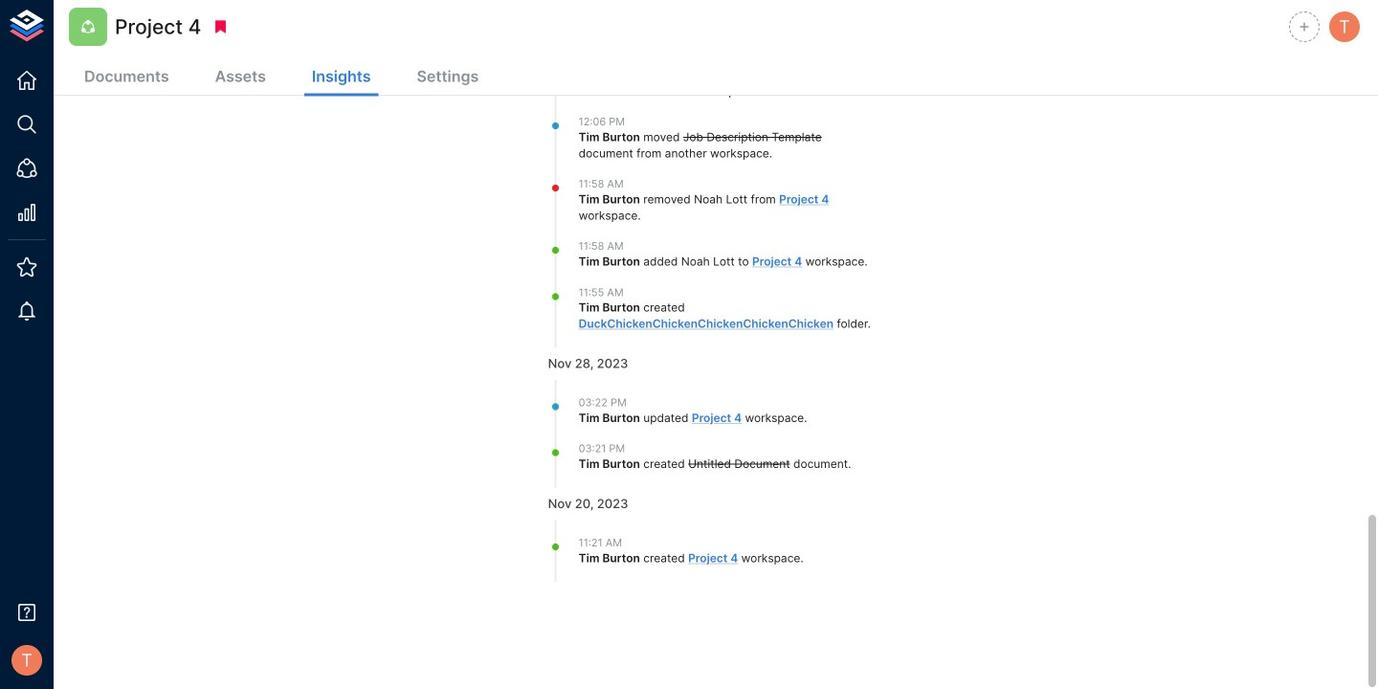 Task type: locate. For each thing, give the bounding box(es) containing it.
remove bookmark image
[[212, 18, 229, 35]]



Task type: vqa. For each thing, say whether or not it's contained in the screenshot.
"Show Wiki" image
no



